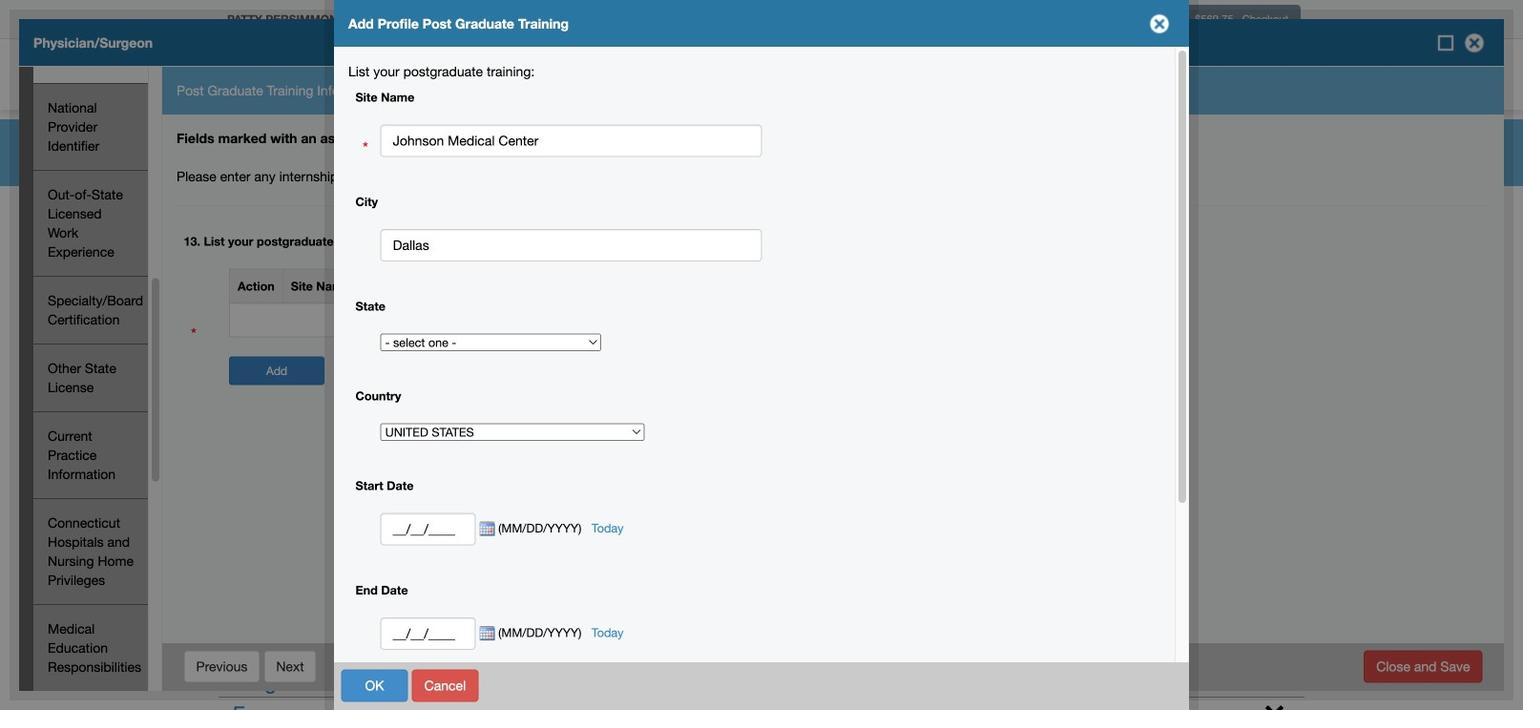 Task type: locate. For each thing, give the bounding box(es) containing it.
None text field
[[380, 229, 762, 262], [380, 513, 476, 545], [380, 618, 476, 650], [380, 229, 762, 262], [380, 513, 476, 545], [380, 618, 476, 650]]

0 horizontal spatial close window image
[[1144, 9, 1175, 39]]

None button
[[184, 650, 260, 683], [264, 650, 317, 683], [1364, 650, 1483, 683], [341, 670, 408, 702], [412, 670, 479, 702], [184, 650, 260, 683], [264, 650, 317, 683], [1364, 650, 1483, 683], [341, 670, 408, 702], [412, 670, 479, 702]]

None image field
[[476, 522, 495, 537], [476, 626, 495, 641], [476, 522, 495, 537], [476, 626, 495, 641]]

close window image
[[1144, 9, 1175, 39], [1459, 28, 1490, 58]]

None text field
[[380, 125, 762, 157]]

<b><center>state of connecticut<br>
 online elicense website</center></b> image
[[218, 43, 446, 74]]

maximize/minimize image
[[1437, 33, 1456, 52]]



Task type: describe. For each thing, give the bounding box(es) containing it.
1 horizontal spatial close window image
[[1459, 28, 1490, 58]]



